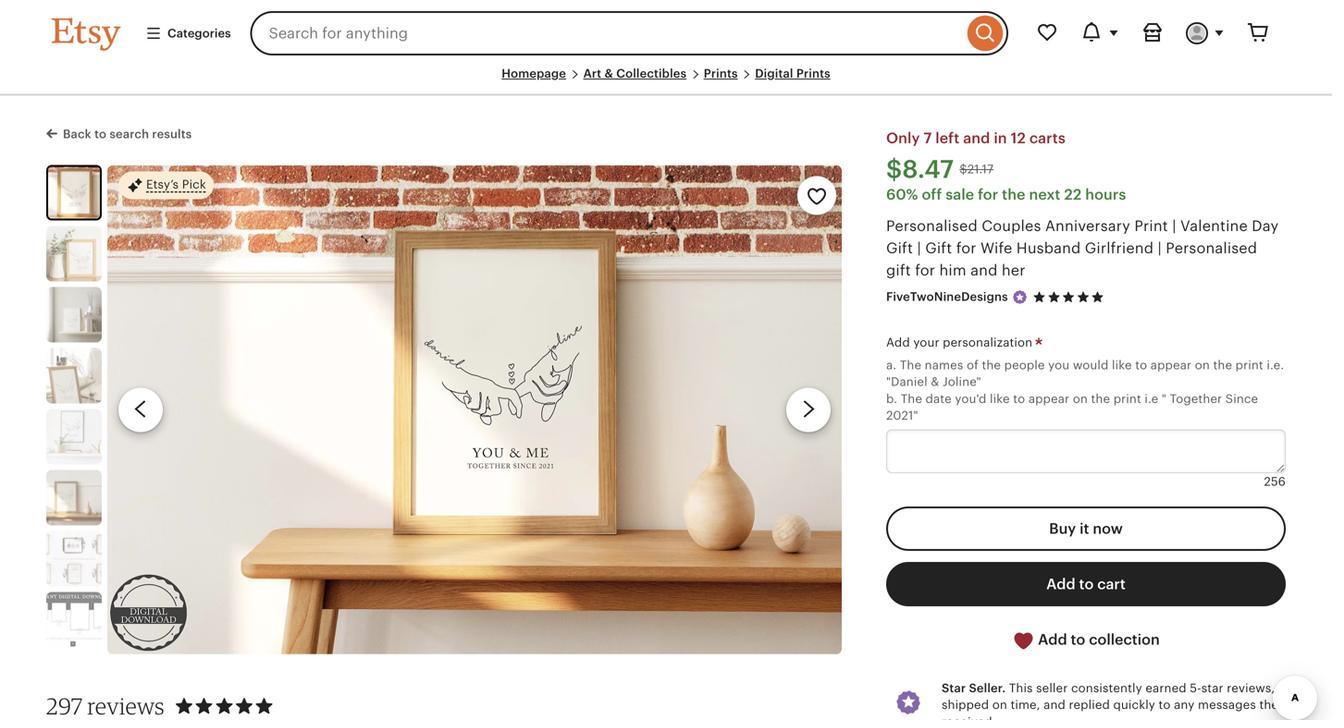 Task type: locate. For each thing, give the bounding box(es) containing it.
& inside a. the names of the people you would like to appear on the print i.e. "daniel & joline" b. the date you'd like to appear on the print i.e " together since 2021"
[[931, 375, 940, 389]]

60% off sale for the next 22 hours
[[886, 187, 1126, 203]]

the
[[1002, 187, 1026, 203], [982, 358, 1001, 372], [1213, 358, 1233, 372], [1091, 392, 1110, 406]]

add for add to collection
[[1038, 632, 1067, 649]]

add
[[886, 336, 910, 350], [1047, 576, 1076, 593], [1038, 632, 1067, 649]]

|
[[1172, 218, 1177, 235], [917, 240, 921, 257], [1158, 240, 1162, 257]]

1 vertical spatial add
[[1047, 576, 1076, 593]]

"daniel
[[886, 375, 928, 389]]

297 reviews
[[46, 693, 165, 720]]

menu bar containing homepage
[[52, 67, 1281, 96]]

since
[[1226, 392, 1259, 406]]

to left the cart at bottom right
[[1079, 576, 1094, 593]]

add for add your personalization
[[886, 336, 910, 350]]

0 horizontal spatial gift
[[886, 240, 913, 257]]

together
[[1170, 392, 1222, 406]]

1 horizontal spatial |
[[1158, 240, 1162, 257]]

2 vertical spatial and
[[1044, 699, 1066, 712]]

to left collection
[[1071, 632, 1086, 649]]

0 horizontal spatial &
[[605, 67, 613, 80]]

256
[[1264, 475, 1286, 489]]

would
[[1073, 358, 1109, 372]]

like
[[1112, 358, 1132, 372], [990, 392, 1010, 406]]

received.
[[942, 715, 996, 721]]

0 horizontal spatial personalised couples anniversary print valentine day gift image 1 image
[[48, 167, 100, 219]]

print left i.e.
[[1236, 358, 1264, 372]]

him
[[940, 262, 967, 279]]

personalization
[[943, 336, 1033, 350]]

add inside button
[[1038, 632, 1067, 649]]

b.
[[886, 392, 898, 406]]

None search field
[[250, 11, 1009, 56]]

and down seller
[[1044, 699, 1066, 712]]

personalised couples anniversary print valentine day gift image 5 image
[[46, 410, 102, 465]]

appear
[[1151, 358, 1192, 372], [1029, 392, 1070, 406]]

1 vertical spatial on
[[1073, 392, 1088, 406]]

1 vertical spatial appear
[[1029, 392, 1070, 406]]

seller
[[1036, 682, 1068, 696]]

consistently
[[1071, 682, 1142, 696]]

buy
[[1049, 521, 1076, 538]]

reviews,
[[1227, 682, 1275, 696]]

back to search results link
[[46, 124, 192, 143]]

personalised
[[886, 218, 978, 235], [1166, 240, 1258, 257]]

personalised down off
[[886, 218, 978, 235]]

0 vertical spatial personalised
[[886, 218, 978, 235]]

digital prints link
[[755, 67, 831, 80]]

on down would
[[1073, 392, 1088, 406]]

add left the cart at bottom right
[[1047, 576, 1076, 593]]

gift up the gift
[[886, 240, 913, 257]]

gift
[[886, 240, 913, 257], [925, 240, 952, 257]]

seller.
[[969, 682, 1006, 696]]

star
[[1202, 682, 1224, 696]]

and
[[963, 130, 990, 147], [971, 262, 998, 279], [1044, 699, 1066, 712]]

1 horizontal spatial &
[[931, 375, 940, 389]]

1 vertical spatial print
[[1114, 392, 1142, 406]]

and inside this seller consistently earned 5-star reviews, shipped on time, and replied quickly to any messages they received.
[[1044, 699, 1066, 712]]

2 horizontal spatial on
[[1195, 358, 1210, 372]]

only 7 left and in 12 carts
[[886, 130, 1066, 147]]

for right the gift
[[915, 262, 935, 279]]

0 vertical spatial add
[[886, 336, 910, 350]]

0 horizontal spatial appear
[[1029, 392, 1070, 406]]

add inside button
[[1047, 576, 1076, 593]]

| down print
[[1158, 240, 1162, 257]]

1 horizontal spatial gift
[[925, 240, 952, 257]]

add for add to cart
[[1047, 576, 1076, 593]]

0 vertical spatial print
[[1236, 358, 1264, 372]]

0 horizontal spatial personalised
[[886, 218, 978, 235]]

star seller.
[[942, 682, 1006, 696]]

print
[[1135, 218, 1168, 235]]

1 horizontal spatial print
[[1236, 358, 1264, 372]]

print left i.e
[[1114, 392, 1142, 406]]

etsy's pick
[[146, 178, 206, 192]]

Add your personalization text field
[[886, 430, 1286, 474]]

add your personalization
[[886, 336, 1036, 350]]

personalised down valentine
[[1166, 240, 1258, 257]]

1 horizontal spatial for
[[956, 240, 977, 257]]

2 horizontal spatial |
[[1172, 218, 1177, 235]]

0 horizontal spatial print
[[1114, 392, 1142, 406]]

"
[[1162, 392, 1167, 406]]

1 vertical spatial the
[[901, 392, 922, 406]]

add to collection button
[[886, 618, 1286, 664]]

to down people at the right
[[1013, 392, 1025, 406]]

2 vertical spatial for
[[915, 262, 935, 279]]

| up fivetwoninedesigns link
[[917, 240, 921, 257]]

prints left digital at the top of page
[[704, 67, 738, 80]]

add up a.
[[886, 336, 910, 350]]

0 vertical spatial &
[[605, 67, 613, 80]]

add up seller
[[1038, 632, 1067, 649]]

add to cart button
[[886, 563, 1286, 607]]

personalised couples anniversary print valentine day gift image 6 image
[[46, 471, 102, 526]]

2 vertical spatial add
[[1038, 632, 1067, 649]]

to down earned
[[1159, 699, 1171, 712]]

on up together on the right bottom of the page
[[1195, 358, 1210, 372]]

this seller consistently earned 5-star reviews, shipped on time, and replied quickly to any messages they received.
[[942, 682, 1285, 721]]

0 horizontal spatial prints
[[704, 67, 738, 80]]

buy it now
[[1049, 521, 1123, 538]]

to up i.e
[[1135, 358, 1148, 372]]

&
[[605, 67, 613, 80], [931, 375, 940, 389]]

any
[[1174, 699, 1195, 712]]

print
[[1236, 358, 1264, 372], [1114, 392, 1142, 406]]

replied
[[1069, 699, 1110, 712]]

& right art at left top
[[605, 67, 613, 80]]

for
[[978, 187, 999, 203], [956, 240, 977, 257], [915, 262, 935, 279]]

now
[[1093, 521, 1123, 538]]

on
[[1195, 358, 1210, 372], [1073, 392, 1088, 406], [992, 699, 1007, 712]]

back
[[63, 127, 91, 141]]

etsy's pick button
[[118, 171, 214, 200]]

like right you'd
[[990, 392, 1010, 406]]

hours
[[1085, 187, 1126, 203]]

digital
[[755, 67, 793, 80]]

appear up "
[[1151, 358, 1192, 372]]

star_seller image
[[1012, 289, 1029, 306]]

60%
[[886, 187, 918, 203]]

12
[[1011, 130, 1026, 147]]

1 vertical spatial personalised
[[1166, 240, 1258, 257]]

earned
[[1146, 682, 1187, 696]]

1 horizontal spatial personalised
[[1166, 240, 1258, 257]]

0 horizontal spatial on
[[992, 699, 1007, 712]]

2 horizontal spatial for
[[978, 187, 999, 203]]

for up him
[[956, 240, 977, 257]]

1 horizontal spatial like
[[1112, 358, 1132, 372]]

the up "daniel
[[900, 358, 922, 372]]

fivetwoninedesigns
[[886, 290, 1008, 304]]

1 vertical spatial &
[[931, 375, 940, 389]]

fivetwoninedesigns link
[[886, 290, 1008, 304]]

menu bar
[[0, 0, 1332, 96], [52, 67, 1281, 96]]

appear down you
[[1029, 392, 1070, 406]]

2021"
[[886, 409, 918, 423]]

prints link
[[704, 67, 738, 80]]

prints right digital at the top of page
[[796, 67, 831, 80]]

messages
[[1198, 699, 1256, 712]]

2 vertical spatial on
[[992, 699, 1007, 712]]

homepage
[[502, 67, 566, 80]]

gift up him
[[925, 240, 952, 257]]

the down "daniel
[[901, 392, 922, 406]]

next
[[1029, 187, 1061, 203]]

0 vertical spatial for
[[978, 187, 999, 203]]

like right would
[[1112, 358, 1132, 372]]

art & collectibles
[[583, 67, 687, 80]]

and down "wife"
[[971, 262, 998, 279]]

personalised couples anniversary print valentine day gift image 1 image
[[107, 165, 842, 655], [48, 167, 100, 219]]

date
[[926, 392, 952, 406]]

and left in
[[963, 130, 990, 147]]

time,
[[1011, 699, 1041, 712]]

on down seller.
[[992, 699, 1007, 712]]

categories button
[[131, 17, 245, 50]]

sale
[[946, 187, 974, 203]]

| right print
[[1172, 218, 1177, 235]]

for down $21.17
[[978, 187, 999, 203]]

1 vertical spatial and
[[971, 262, 998, 279]]

left
[[936, 130, 960, 147]]

2 prints from the left
[[796, 67, 831, 80]]

her
[[1002, 262, 1026, 279]]

0 horizontal spatial like
[[990, 392, 1010, 406]]

to inside button
[[1079, 576, 1094, 593]]

prints
[[704, 67, 738, 80], [796, 67, 831, 80]]

back to search results
[[63, 127, 192, 141]]

personalised couples anniversary print | valentine day gift | gift for wife husband girlfriend | personalised gift for him and her
[[886, 218, 1279, 279]]

0 vertical spatial like
[[1112, 358, 1132, 372]]

you'd
[[955, 392, 987, 406]]

1 horizontal spatial prints
[[796, 67, 831, 80]]

off
[[922, 187, 942, 203]]

0 vertical spatial appear
[[1151, 358, 1192, 372]]

& up date
[[931, 375, 940, 389]]

reviews
[[87, 693, 165, 720]]

to
[[94, 127, 107, 141], [1135, 358, 1148, 372], [1013, 392, 1025, 406], [1079, 576, 1094, 593], [1071, 632, 1086, 649], [1159, 699, 1171, 712]]

personalised couples anniversary print valentine day gift image 3 image
[[46, 287, 102, 343]]



Task type: describe. For each thing, give the bounding box(es) containing it.
0 horizontal spatial |
[[917, 240, 921, 257]]

star
[[942, 682, 966, 696]]

quickly
[[1113, 699, 1156, 712]]

1 horizontal spatial on
[[1073, 392, 1088, 406]]

people
[[1004, 358, 1045, 372]]

your
[[914, 336, 940, 350]]

names
[[925, 358, 964, 372]]

1 horizontal spatial appear
[[1151, 358, 1192, 372]]

homepage link
[[502, 67, 566, 80]]

i.e.
[[1267, 358, 1284, 372]]

the right of
[[982, 358, 1001, 372]]

the down would
[[1091, 392, 1110, 406]]

buy it now button
[[886, 507, 1286, 551]]

categories banner
[[19, 0, 1314, 67]]

1 prints from the left
[[704, 67, 738, 80]]

7
[[924, 130, 932, 147]]

2 gift from the left
[[925, 240, 952, 257]]

pick
[[182, 178, 206, 192]]

only
[[886, 130, 920, 147]]

digital prints
[[755, 67, 831, 80]]

Search for anything text field
[[250, 11, 963, 56]]

search
[[110, 127, 149, 141]]

1 vertical spatial like
[[990, 392, 1010, 406]]

personalised couples anniversary print valentine day gift image 8 image
[[46, 593, 102, 648]]

$21.17
[[960, 162, 994, 176]]

none search field inside categories banner
[[250, 11, 1009, 56]]

gift
[[886, 262, 911, 279]]

couples
[[982, 218, 1041, 235]]

it
[[1080, 521, 1089, 538]]

carts
[[1030, 130, 1066, 147]]

the left next
[[1002, 187, 1026, 203]]

0 vertical spatial and
[[963, 130, 990, 147]]

0 vertical spatial on
[[1195, 358, 1210, 372]]

the up since
[[1213, 358, 1233, 372]]

$8.47
[[886, 155, 954, 184]]

girlfriend
[[1085, 240, 1154, 257]]

& inside menu bar
[[605, 67, 613, 80]]

0 horizontal spatial for
[[915, 262, 935, 279]]

shipped
[[942, 699, 989, 712]]

day
[[1252, 218, 1279, 235]]

wife
[[981, 240, 1013, 257]]

joline"
[[943, 375, 981, 389]]

art
[[583, 67, 602, 80]]

a. the names of the people you would like to appear on the print i.e. "daniel & joline" b. the date you'd like to appear on the print i.e " together since 2021"
[[886, 358, 1284, 423]]

to inside button
[[1071, 632, 1086, 649]]

they
[[1260, 699, 1285, 712]]

of
[[967, 358, 979, 372]]

22
[[1064, 187, 1082, 203]]

art & collectibles link
[[583, 67, 687, 80]]

and inside personalised couples anniversary print | valentine day gift | gift for wife husband girlfriend | personalised gift for him and her
[[971, 262, 998, 279]]

this
[[1009, 682, 1033, 696]]

in
[[994, 130, 1007, 147]]

menu bar containing categories
[[0, 0, 1332, 96]]

cart
[[1098, 576, 1126, 593]]

i.e
[[1145, 392, 1159, 406]]

collection
[[1089, 632, 1160, 649]]

297
[[46, 693, 83, 720]]

0 vertical spatial the
[[900, 358, 922, 372]]

add to cart
[[1047, 576, 1126, 593]]

add to collection
[[1035, 632, 1160, 649]]

on inside this seller consistently earned 5-star reviews, shipped on time, and replied quickly to any messages they received.
[[992, 699, 1007, 712]]

personalised couples anniversary print valentine day gift image 7 image
[[46, 532, 102, 587]]

to inside this seller consistently earned 5-star reviews, shipped on time, and replied quickly to any messages they received.
[[1159, 699, 1171, 712]]

husband
[[1017, 240, 1081, 257]]

a.
[[886, 358, 897, 372]]

personalised couples anniversary print valentine day gift image 2 image
[[46, 226, 102, 282]]

collectibles
[[616, 67, 687, 80]]

personalised couples anniversary print valentine day gift image 4 image
[[46, 349, 102, 404]]

1 horizontal spatial personalised couples anniversary print valentine day gift image 1 image
[[107, 165, 842, 655]]

1 vertical spatial for
[[956, 240, 977, 257]]

$8.47 $21.17
[[886, 155, 994, 184]]

categories
[[167, 26, 231, 40]]

results
[[152, 127, 192, 141]]

1 gift from the left
[[886, 240, 913, 257]]

etsy's
[[146, 178, 179, 192]]

anniversary
[[1045, 218, 1131, 235]]

you
[[1048, 358, 1070, 372]]

valentine
[[1181, 218, 1248, 235]]

5-
[[1190, 682, 1202, 696]]

to right back
[[94, 127, 107, 141]]



Task type: vqa. For each thing, say whether or not it's contained in the screenshot.
3rd SHIPPING
no



